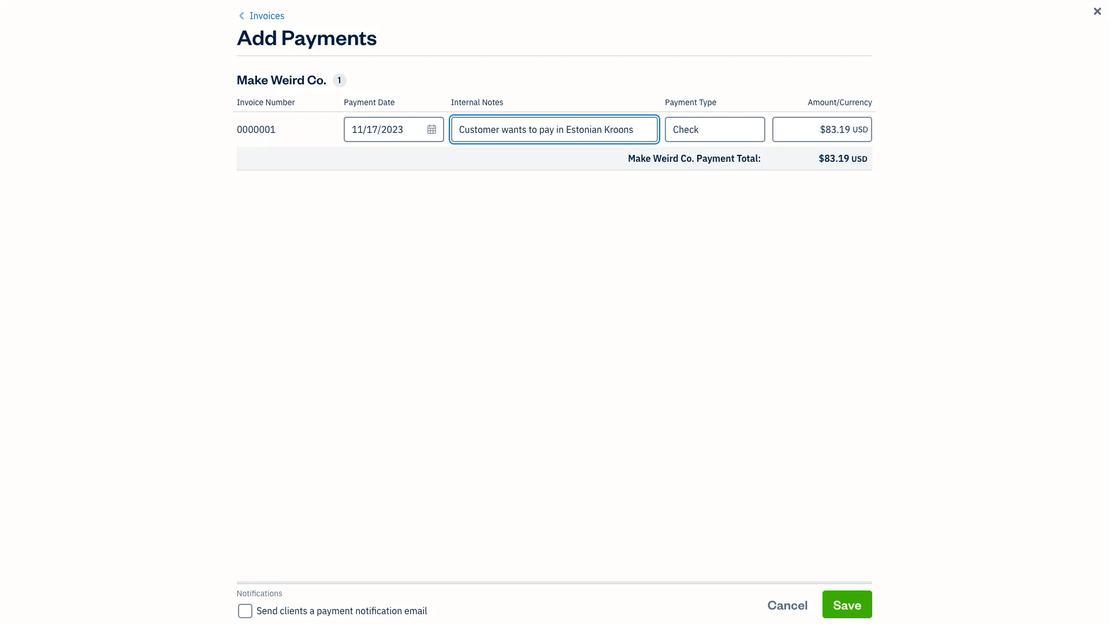 Task type: locate. For each thing, give the bounding box(es) containing it.
11/27/2023 link
[[699, 571, 813, 605]]

weird up number
[[271, 71, 305, 87]]

co. down payment type text field
[[681, 153, 695, 164]]

type
[[699, 97, 717, 107]]

make weird co.
[[237, 71, 326, 87], [343, 577, 407, 588]]

2 vertical spatial invoice
[[661, 119, 716, 141]]

0 vertical spatial weird
[[271, 71, 305, 87]]

payment type
[[665, 97, 717, 107]]

payable
[[597, 119, 658, 141]]

payment for payment type
[[665, 97, 697, 107]]

1 horizontal spatial co.
[[394, 577, 407, 588]]

invoices up 1
[[310, 43, 389, 70]]

invoice
[[875, 49, 916, 65], [237, 97, 264, 107], [661, 119, 716, 141]]

0 horizontal spatial invoice
[[237, 97, 264, 107]]

co. left 1
[[307, 71, 326, 87]]

notes
[[482, 97, 504, 107]]

0 horizontal spatial make weird co.
[[237, 71, 326, 87]]

payment left type
[[665, 97, 697, 107]]

co. up email
[[394, 577, 407, 588]]

co.
[[307, 71, 326, 87], [681, 153, 695, 164], [394, 577, 407, 588]]

usd right $83.19
[[852, 154, 868, 164]]

1 vertical spatial weird
[[653, 153, 679, 164]]

usd up $83.19 usd
[[853, 124, 868, 135]]

chevronleft image
[[237, 9, 248, 23]]

payment
[[344, 97, 376, 107], [665, 97, 697, 107], [697, 153, 735, 164]]

send clients a payment notification email
[[257, 605, 428, 617]]

add
[[237, 23, 277, 50]]

0 vertical spatial invoices
[[250, 10, 285, 21]]

usd
[[853, 124, 868, 135], [852, 154, 868, 164]]

0 horizontal spatial invoices
[[250, 10, 285, 21]]

0 vertical spatial invoice
[[875, 49, 916, 65]]

most
[[556, 119, 594, 141]]

2 horizontal spatial co.
[[681, 153, 695, 164]]

make up invoice number
[[237, 71, 268, 87]]

make up send clients a payment notification email
[[343, 577, 365, 588]]

weird up notification
[[368, 577, 392, 588]]

0000001
[[237, 124, 276, 135]]

1 vertical spatial make weird co.
[[343, 577, 407, 588]]

clients
[[280, 605, 308, 617]]

the
[[527, 119, 552, 141]]

send payment reminders image
[[797, 151, 838, 191]]

make weird co. up notification
[[343, 577, 407, 588]]

notification
[[356, 605, 403, 617]]

invoices
[[250, 10, 285, 21], [310, 43, 389, 70]]

payment left the date
[[344, 97, 376, 107]]

weird down payable
[[653, 153, 679, 164]]

usd inside $83.19 usd
[[852, 154, 868, 164]]

new invoice
[[847, 49, 916, 65]]

make down notes
[[482, 119, 524, 141]]

1 vertical spatial co.
[[681, 153, 695, 164]]

1 horizontal spatial invoices
[[310, 43, 389, 70]]

1 vertical spatial usd
[[852, 154, 868, 164]]

new invoice link
[[837, 43, 927, 71]]

$83.19 usd
[[819, 153, 868, 164]]

notifications
[[237, 588, 283, 599]]

Date in MM/DD/YYYY format text field
[[344, 117, 444, 142]]

invoices button
[[237, 9, 285, 23]]

invoice number
[[237, 97, 295, 107]]

invoice down payment type
[[661, 119, 716, 141]]

weird
[[271, 71, 305, 87], [653, 153, 679, 164], [368, 577, 392, 588]]

save
[[834, 596, 862, 612]]

1 vertical spatial invoices
[[310, 43, 389, 70]]

invoice up 0000001
[[237, 97, 264, 107]]

make weird co. up number
[[237, 71, 326, 87]]

add payments
[[237, 23, 377, 50]]

1 horizontal spatial weird
[[368, 577, 392, 588]]

0 horizontal spatial co.
[[307, 71, 326, 87]]

2 vertical spatial weird
[[368, 577, 392, 588]]

amount/currency
[[808, 97, 872, 107]]

invoices up add
[[250, 10, 285, 21]]

make
[[237, 71, 268, 87], [482, 119, 524, 141], [628, 153, 651, 164], [343, 577, 365, 588]]

invoice right new in the top right of the page
[[875, 49, 916, 65]]

0 vertical spatial co.
[[307, 71, 326, 87]]

cancel
[[768, 596, 808, 612]]

1 horizontal spatial invoice
[[661, 119, 716, 141]]



Task type: describe. For each thing, give the bounding box(es) containing it.
cancel button
[[758, 590, 819, 618]]

2 hours work link
[[452, 571, 699, 605]]

2 horizontal spatial invoice
[[875, 49, 916, 65]]

ever
[[720, 119, 754, 141]]

make weird co. link
[[339, 571, 452, 605]]

internal
[[451, 97, 480, 107]]

11/27/2023
[[704, 577, 755, 588]]

a
[[310, 605, 315, 617]]

2
[[466, 577, 472, 588]]

invoices inside "button"
[[250, 10, 285, 21]]

1
[[338, 75, 341, 86]]

internal notes
[[451, 97, 504, 107]]

invoice like a pro image
[[399, 151, 439, 191]]

send
[[257, 605, 278, 617]]

total:
[[737, 153, 761, 164]]

payments
[[281, 23, 377, 50]]

make the most payable invoice ever
[[482, 119, 754, 141]]

date
[[378, 97, 395, 107]]

Payment Type text field
[[666, 118, 764, 141]]

1 vertical spatial invoice
[[237, 97, 264, 107]]

make down payable
[[628, 153, 651, 164]]

0 horizontal spatial weird
[[271, 71, 305, 87]]

Amount (USD) text field
[[772, 117, 872, 142]]

$83.19
[[819, 153, 850, 164]]

2 horizontal spatial weird
[[653, 153, 679, 164]]

0 vertical spatial make weird co.
[[237, 71, 326, 87]]

weird inside make weird co. link
[[368, 577, 392, 588]]

accept credit cards image
[[598, 151, 638, 191]]

make weird co. payment total:
[[628, 153, 761, 164]]

1 horizontal spatial make weird co.
[[343, 577, 407, 588]]

close image
[[1092, 5, 1104, 18]]

save button
[[823, 590, 872, 618]]

Type your notes here text field
[[451, 117, 658, 142]]

payment date
[[344, 97, 395, 107]]

2 vertical spatial co.
[[394, 577, 407, 588]]

work
[[500, 577, 520, 588]]

0 vertical spatial usd
[[853, 124, 868, 135]]

new
[[847, 49, 873, 65]]

email
[[405, 605, 428, 617]]

payment for payment date
[[344, 97, 376, 107]]

2 hours work
[[466, 577, 520, 588]]

main element
[[0, 0, 127, 624]]

number
[[266, 97, 295, 107]]

hours
[[474, 577, 498, 588]]

payment down payment type text field
[[697, 153, 735, 164]]

payment
[[317, 605, 354, 617]]



Task type: vqa. For each thing, say whether or not it's contained in the screenshot.
expenses image
no



